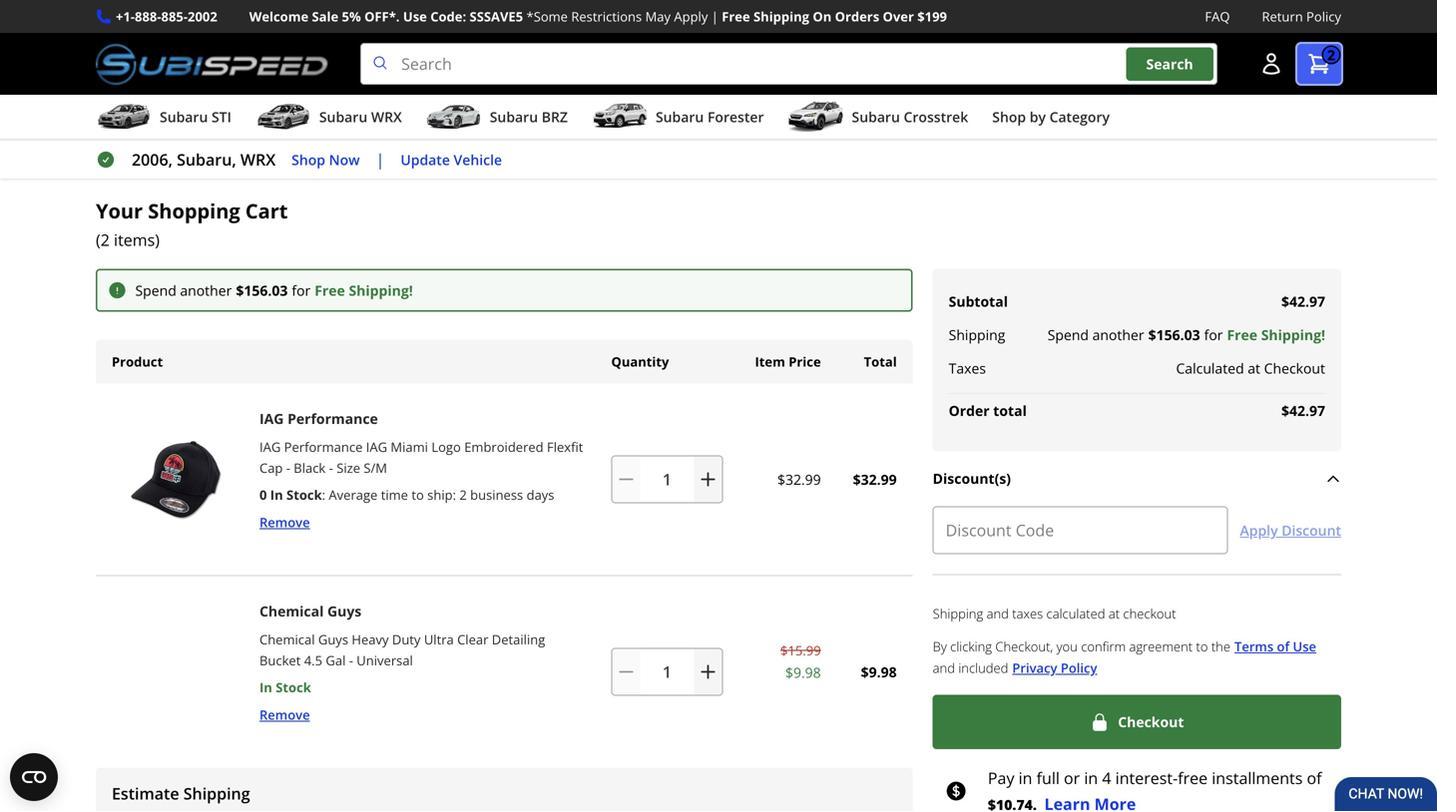 Task type: describe. For each thing, give the bounding box(es) containing it.
subispeed logo image
[[96, 43, 329, 85]]

confirm
[[1082, 638, 1126, 656]]

1 chemical from the top
[[260, 602, 324, 621]]

clear
[[457, 631, 489, 649]]

2006, subaru, wrx
[[132, 149, 276, 170]]

decrement image
[[617, 470, 637, 490]]

shop for shop by category
[[993, 107, 1027, 126]]

2006,
[[132, 149, 173, 170]]

remove button for chemical
[[260, 705, 310, 725]]

chemical guys heavy duty ultra clear detailing bucket 4.5 gal - universal link
[[260, 631, 545, 670]]

1 horizontal spatial at
[[1248, 359, 1261, 378]]

in inside iag performance iag performance iag miami logo embroidered flexfit cap - black - size s/m 0 in stock : average time to ship: 2 business days remove
[[270, 486, 283, 504]]

shipping up clicking
[[933, 605, 984, 623]]

$15.99 $9.98
[[781, 642, 821, 682]]

$42.97 for subtotal
[[1282, 292, 1326, 311]]

free
[[1179, 768, 1208, 790]]

2 $32.99 from the left
[[853, 470, 897, 489]]

1 vertical spatial free
[[315, 281, 345, 300]]

estimate shipping button
[[112, 783, 897, 805]]

0 vertical spatial shipping!
[[349, 281, 413, 300]]

category
[[1050, 107, 1110, 126]]

estimate shipping
[[112, 783, 250, 805]]

subaru,
[[177, 149, 236, 170]]

search
[[1147, 54, 1194, 73]]

size
[[337, 459, 360, 477]]

return
[[1263, 7, 1304, 25]]

increment image for $32.99
[[698, 470, 718, 490]]

forester
[[708, 107, 764, 126]]

by
[[1030, 107, 1046, 126]]

vehicle
[[454, 150, 502, 169]]

shop by category
[[993, 107, 1110, 126]]

shop by category button
[[993, 99, 1110, 139]]

now
[[329, 150, 360, 169]]

1 horizontal spatial checkout
[[1265, 359, 1326, 378]]

black
[[294, 459, 326, 477]]

885-
[[161, 7, 188, 25]]

a subaru forester thumbnail image image
[[592, 102, 648, 132]]

your
[[96, 197, 143, 225]]

2 button
[[1298, 44, 1342, 84]]

checkout link
[[933, 695, 1342, 750]]

$15.99
[[781, 642, 821, 660]]

stock inside the chemical guys chemical guys heavy duty ultra clear detailing bucket 4.5 gal - universal in stock remove
[[276, 679, 311, 697]]

*some
[[527, 7, 568, 25]]

subaru wrx button
[[256, 99, 402, 139]]

agreement
[[1130, 638, 1193, 656]]

clicking
[[951, 638, 993, 656]]

heavy
[[352, 631, 389, 649]]

discount(s)
[[933, 469, 1012, 488]]

4.5
[[304, 652, 323, 670]]

subaru forester
[[656, 107, 764, 126]]

1 vertical spatial |
[[376, 149, 385, 170]]

$9.98 inside $15.99 $9.98
[[786, 663, 821, 682]]

total
[[994, 402, 1027, 421]]

sti
[[212, 107, 232, 126]]

time
[[381, 486, 408, 504]]

remove inside the chemical guys chemical guys heavy duty ultra clear detailing bucket 4.5 gal - universal in stock remove
[[260, 706, 310, 724]]

subaru for subaru forester
[[656, 107, 704, 126]]

you
[[1057, 638, 1078, 656]]

on
[[813, 7, 832, 25]]

a subaru wrx thumbnail image image
[[256, 102, 311, 132]]

discount(s) button
[[933, 468, 1342, 491]]

gal
[[326, 652, 346, 670]]

quantity
[[612, 353, 669, 371]]

privacy
[[1013, 659, 1058, 677]]

may
[[646, 7, 671, 25]]

decrement image
[[617, 663, 637, 683]]

iag miami logo hat - iagiag-app-2064sm, image
[[104, 408, 248, 552]]

subaru sti
[[160, 107, 232, 126]]

subaru crosstrek
[[852, 107, 969, 126]]

detailing
[[492, 631, 545, 649]]

iag performance iag miami logo embroidered flexfit cap - black - size s/m link
[[260, 438, 584, 477]]

shipping and taxes calculated at checkout
[[933, 605, 1177, 623]]

1 vertical spatial spend another $ 156.03 for free shipping!
[[1048, 326, 1326, 345]]

calculated
[[1177, 359, 1245, 378]]

days
[[527, 486, 555, 504]]

welcome
[[249, 7, 309, 25]]

1 vertical spatial 156.03
[[1157, 326, 1201, 345]]

0 vertical spatial guys
[[328, 602, 362, 621]]

item
[[755, 353, 786, 371]]

increment image for $9.98
[[698, 663, 718, 683]]

bucket
[[260, 652, 301, 670]]

subaru wrx
[[319, 107, 402, 126]]

update vehicle button
[[401, 149, 502, 171]]

item price
[[755, 353, 821, 371]]

checkout button
[[933, 695, 1342, 750]]

and inside by clicking checkout, you confirm agreement to the terms of use and included privacy policy
[[933, 659, 956, 677]]

shipping left on
[[754, 7, 810, 25]]

interest-
[[1116, 768, 1179, 790]]

to inside iag performance iag performance iag miami logo embroidered flexfit cap - black - size s/m 0 in stock : average time to ship: 2 business days remove
[[412, 486, 424, 504]]

2 chemical from the top
[[260, 631, 315, 649]]

taxes
[[1013, 605, 1044, 623]]

to inside by clicking checkout, you confirm agreement to the terms of use and included privacy policy
[[1197, 638, 1209, 656]]

cart
[[246, 197, 288, 225]]

0 vertical spatial spend another $ 156.03 for free shipping!
[[135, 281, 413, 300]]

policy inside by clicking checkout, you confirm agreement to the terms of use and included privacy policy
[[1061, 659, 1098, 677]]

2 vertical spatial free
[[1228, 326, 1258, 345]]

0 horizontal spatial another
[[180, 281, 232, 300]]

flexfit
[[547, 438, 584, 456]]

included
[[959, 659, 1009, 677]]

ship:
[[428, 486, 456, 504]]

2 inside button
[[1328, 45, 1336, 64]]

total
[[864, 353, 897, 371]]

1 vertical spatial another
[[1093, 326, 1145, 345]]

subaru brz
[[490, 107, 568, 126]]

estimate
[[112, 783, 179, 805]]

0 horizontal spatial at
[[1109, 605, 1120, 623]]

product
[[112, 353, 163, 371]]

restrictions
[[572, 7, 642, 25]]

1 vertical spatial guys
[[318, 631, 349, 649]]

remove button for iag
[[260, 513, 310, 532]]

welcome sale 5% off*. use code: sssave5 *some restrictions may apply | free shipping on orders over $199
[[249, 7, 948, 25]]

1 vertical spatial $
[[1149, 326, 1157, 345]]

0 vertical spatial use
[[403, 7, 427, 25]]

over
[[883, 7, 915, 25]]

0 vertical spatial $
[[236, 281, 244, 300]]



Task type: vqa. For each thing, say whether or not it's contained in the screenshot.
Authorized Dealer of Subaru
no



Task type: locate. For each thing, give the bounding box(es) containing it.
in right 0
[[270, 486, 283, 504]]

ultra
[[424, 631, 454, 649]]

faq
[[1206, 7, 1231, 25]]

0 horizontal spatial |
[[376, 149, 385, 170]]

1 vertical spatial remove
[[260, 706, 310, 724]]

1 horizontal spatial in
[[1085, 768, 1099, 790]]

stock down the 'bucket'
[[276, 679, 311, 697]]

2 $42.97 from the top
[[1282, 402, 1326, 421]]

1 $42.97 from the top
[[1282, 292, 1326, 311]]

remove down the 'bucket'
[[260, 706, 310, 724]]

calculated at checkout
[[1177, 359, 1326, 378]]

1 vertical spatial remove button
[[260, 705, 310, 725]]

in
[[270, 486, 283, 504], [260, 679, 272, 697]]

1 horizontal spatial policy
[[1307, 7, 1342, 25]]

remove button down the 'bucket'
[[260, 705, 310, 725]]

update
[[401, 150, 450, 169]]

1 horizontal spatial 2
[[1328, 45, 1336, 64]]

another
[[180, 281, 232, 300], [1093, 326, 1145, 345]]

policy down you
[[1061, 659, 1098, 677]]

shipping!
[[349, 281, 413, 300], [1262, 326, 1326, 345]]

spend another $ 156.03 for free shipping!
[[135, 281, 413, 300], [1048, 326, 1326, 345]]

0 vertical spatial stock
[[287, 486, 322, 504]]

remove button down 0
[[260, 513, 310, 532]]

1 horizontal spatial spend
[[1048, 326, 1089, 345]]

stock
[[287, 486, 322, 504], [276, 679, 311, 697]]

in left full
[[1019, 768, 1033, 790]]

0 vertical spatial spend
[[135, 281, 177, 300]]

guys up heavy
[[328, 602, 362, 621]]

0 horizontal spatial 156.03
[[244, 281, 288, 300]]

0 horizontal spatial policy
[[1061, 659, 1098, 677]]

1 in from the left
[[1019, 768, 1033, 790]]

0 horizontal spatial free
[[315, 281, 345, 300]]

0 vertical spatial at
[[1248, 359, 1261, 378]]

1 vertical spatial $42.97
[[1282, 402, 1326, 421]]

0 horizontal spatial -
[[286, 459, 291, 477]]

cap
[[260, 459, 283, 477]]

subaru left the forester
[[656, 107, 704, 126]]

of right the installments
[[1308, 768, 1323, 790]]

checkout inside checkout button
[[1119, 713, 1185, 732]]

subaru up now
[[319, 107, 368, 126]]

0 horizontal spatial $9.98
[[786, 663, 821, 682]]

$42.97 down the calculated at checkout
[[1282, 402, 1326, 421]]

order total
[[949, 402, 1027, 421]]

1 vertical spatial use
[[1294, 638, 1317, 656]]

update vehicle
[[401, 150, 502, 169]]

1 remove button from the top
[[260, 513, 310, 532]]

1 vertical spatial in
[[260, 679, 272, 697]]

0 vertical spatial chemical
[[260, 602, 324, 621]]

wrx
[[371, 107, 402, 126], [241, 149, 276, 170]]

search input field
[[361, 43, 1218, 85]]

by clicking checkout, you confirm agreement to the terms of use and included privacy policy
[[933, 638, 1317, 677]]

miami
[[391, 438, 428, 456]]

1 horizontal spatial -
[[329, 459, 333, 477]]

0 vertical spatial for
[[292, 281, 311, 300]]

use right terms
[[1294, 638, 1317, 656]]

0 vertical spatial |
[[712, 7, 719, 25]]

2 horizontal spatial free
[[1228, 326, 1258, 345]]

0 vertical spatial free
[[722, 7, 751, 25]]

$
[[236, 281, 244, 300], [1149, 326, 1157, 345]]

your shopping cart (2 items)
[[96, 197, 288, 251]]

1 horizontal spatial to
[[1197, 638, 1209, 656]]

increment image right decrement image
[[698, 470, 718, 490]]

5 subaru from the left
[[852, 107, 901, 126]]

0 horizontal spatial to
[[412, 486, 424, 504]]

subaru right a subaru crosstrek thumbnail image on the right of page
[[852, 107, 901, 126]]

0 horizontal spatial for
[[292, 281, 311, 300]]

iag performance iag performance iag miami logo embroidered flexfit cap - black - size s/m 0 in stock : average time to ship: 2 business days remove
[[260, 410, 584, 531]]

use right 'off*.'
[[403, 7, 427, 25]]

1 vertical spatial to
[[1197, 638, 1209, 656]]

2 subaru from the left
[[319, 107, 368, 126]]

0 horizontal spatial in
[[1019, 768, 1033, 790]]

1 horizontal spatial spend another $ 156.03 for free shipping!
[[1048, 326, 1326, 345]]

1 horizontal spatial and
[[987, 605, 1009, 623]]

0 vertical spatial another
[[180, 281, 232, 300]]

1 vertical spatial for
[[1205, 326, 1224, 345]]

0 vertical spatial increment image
[[698, 470, 718, 490]]

or
[[1065, 768, 1081, 790]]

shop now link
[[292, 149, 360, 171]]

|
[[712, 7, 719, 25], [376, 149, 385, 170]]

1 vertical spatial stock
[[276, 679, 311, 697]]

orders
[[835, 7, 880, 25]]

1 horizontal spatial shop
[[993, 107, 1027, 126]]

subaru for subaru brz
[[490, 107, 538, 126]]

5%
[[342, 7, 361, 25]]

price
[[789, 353, 821, 371]]

calculated
[[1047, 605, 1106, 623]]

4 subaru from the left
[[656, 107, 704, 126]]

$42.97 for order total
[[1282, 402, 1326, 421]]

+1-888-885-2002 link
[[116, 6, 217, 27]]

0 horizontal spatial spend
[[135, 281, 177, 300]]

subaru left sti
[[160, 107, 208, 126]]

0 vertical spatial and
[[987, 605, 1009, 623]]

1 increment image from the top
[[698, 470, 718, 490]]

a subaru brz thumbnail image image
[[426, 102, 482, 132]]

1 horizontal spatial $9.98
[[861, 663, 897, 682]]

1 vertical spatial wrx
[[241, 149, 276, 170]]

by
[[933, 638, 947, 656]]

in down the 'bucket'
[[260, 679, 272, 697]]

spend another $ 156.03 for free shipping! up calculated
[[1048, 326, 1326, 345]]

shop
[[993, 107, 1027, 126], [292, 150, 326, 169]]

0 horizontal spatial 2
[[460, 486, 467, 504]]

1 horizontal spatial use
[[1294, 638, 1317, 656]]

subaru for subaru sti
[[160, 107, 208, 126]]

order
[[949, 402, 990, 421]]

- right cap
[[286, 459, 291, 477]]

sale
[[312, 7, 339, 25]]

in left 4
[[1085, 768, 1099, 790]]

open widget image
[[10, 754, 58, 802]]

terms
[[1235, 638, 1274, 656]]

chemical
[[260, 602, 324, 621], [260, 631, 315, 649]]

apply
[[674, 7, 708, 25]]

a subaru crosstrek thumbnail image image
[[788, 102, 844, 132]]

1 subaru from the left
[[160, 107, 208, 126]]

checkout,
[[996, 638, 1054, 656]]

to
[[412, 486, 424, 504], [1197, 638, 1209, 656]]

shipping
[[754, 7, 810, 25], [949, 326, 1006, 345], [933, 605, 984, 623], [183, 783, 250, 805]]

2 down return policy link
[[1328, 45, 1336, 64]]

0 vertical spatial $42.97
[[1282, 292, 1326, 311]]

policy right return
[[1307, 7, 1342, 25]]

0 vertical spatial 2
[[1328, 45, 1336, 64]]

0 vertical spatial remove button
[[260, 513, 310, 532]]

156.03 up calculated
[[1157, 326, 1201, 345]]

1 vertical spatial and
[[933, 659, 956, 677]]

performance
[[288, 410, 378, 429], [284, 438, 363, 456]]

None number field
[[612, 456, 723, 504], [612, 649, 723, 697], [612, 456, 723, 504], [612, 649, 723, 697]]

pay
[[989, 768, 1015, 790]]

$9.98 right $15.99 $9.98
[[861, 663, 897, 682]]

remove down 0
[[260, 514, 310, 531]]

sssave5
[[470, 7, 523, 25]]

2 remove button from the top
[[260, 705, 310, 725]]

items)
[[114, 229, 160, 251]]

0 horizontal spatial shipping!
[[349, 281, 413, 300]]

2 increment image from the top
[[698, 663, 718, 683]]

performance up "black"
[[284, 438, 363, 456]]

subaru for subaru crosstrek
[[852, 107, 901, 126]]

of inside by clicking checkout, you confirm agreement to the terms of use and included privacy policy
[[1278, 638, 1290, 656]]

0 horizontal spatial shop
[[292, 150, 326, 169]]

+1-888-885-2002
[[116, 7, 217, 25]]

0 horizontal spatial wrx
[[241, 149, 276, 170]]

2002
[[188, 7, 217, 25]]

1 horizontal spatial $32.99
[[853, 470, 897, 489]]

2 in from the left
[[1085, 768, 1099, 790]]

performance up the size
[[288, 410, 378, 429]]

and left taxes
[[987, 605, 1009, 623]]

2 right ship:
[[460, 486, 467, 504]]

1 vertical spatial increment image
[[698, 663, 718, 683]]

wrx up update
[[371, 107, 402, 126]]

wrx down a subaru wrx thumbnail image
[[241, 149, 276, 170]]

1 vertical spatial at
[[1109, 605, 1120, 623]]

installments
[[1213, 768, 1303, 790]]

and down by
[[933, 659, 956, 677]]

1 horizontal spatial |
[[712, 7, 719, 25]]

0 vertical spatial checkout
[[1265, 359, 1326, 378]]

| right now
[[376, 149, 385, 170]]

s/m
[[364, 459, 387, 477]]

2 remove from the top
[[260, 706, 310, 724]]

- inside the chemical guys chemical guys heavy duty ultra clear detailing bucket 4.5 gal - universal in stock remove
[[349, 652, 353, 670]]

0 horizontal spatial spend another $ 156.03 for free shipping!
[[135, 281, 413, 300]]

156.03 down cart
[[244, 281, 288, 300]]

3 subaru from the left
[[490, 107, 538, 126]]

privacy policy link
[[1013, 658, 1098, 679]]

0 vertical spatial to
[[412, 486, 424, 504]]

logo
[[432, 438, 461, 456]]

increment image
[[698, 470, 718, 490], [698, 663, 718, 683]]

stock down "black"
[[287, 486, 322, 504]]

subaru left brz
[[490, 107, 538, 126]]

0 horizontal spatial use
[[403, 7, 427, 25]]

guys up gal
[[318, 631, 349, 649]]

to right time
[[412, 486, 424, 504]]

1 horizontal spatial shipping!
[[1262, 326, 1326, 345]]

0 horizontal spatial and
[[933, 659, 956, 677]]

full
[[1037, 768, 1060, 790]]

1 vertical spatial checkout
[[1119, 713, 1185, 732]]

0 horizontal spatial $
[[236, 281, 244, 300]]

shop inside dropdown button
[[993, 107, 1027, 126]]

checkout up pay in full or in 4 interest-free installments of
[[1119, 713, 1185, 732]]

at right calculated
[[1248, 359, 1261, 378]]

use inside by clicking checkout, you confirm agreement to the terms of use and included privacy policy
[[1294, 638, 1317, 656]]

0 vertical spatial 156.03
[[244, 281, 288, 300]]

1 $32.99 from the left
[[778, 470, 821, 489]]

888-
[[135, 7, 161, 25]]

wrx inside "subaru wrx" dropdown button
[[371, 107, 402, 126]]

shopping
[[148, 197, 240, 225]]

1 vertical spatial policy
[[1061, 659, 1098, 677]]

2 inside iag performance iag performance iag miami logo embroidered flexfit cap - black - size s/m 0 in stock : average time to ship: 2 business days remove
[[460, 486, 467, 504]]

return policy link
[[1263, 6, 1342, 27]]

1 vertical spatial chemical
[[260, 631, 315, 649]]

business
[[470, 486, 523, 504]]

subaru brz button
[[426, 99, 568, 139]]

shipping right the estimate
[[183, 783, 250, 805]]

$42.97 up the calculated at checkout
[[1282, 292, 1326, 311]]

0 vertical spatial wrx
[[371, 107, 402, 126]]

of for installments
[[1308, 768, 1323, 790]]

1 horizontal spatial free
[[722, 7, 751, 25]]

1 vertical spatial performance
[[284, 438, 363, 456]]

- for guys
[[349, 652, 353, 670]]

1 vertical spatial shop
[[292, 150, 326, 169]]

0 vertical spatial performance
[[288, 410, 378, 429]]

0 horizontal spatial checkout
[[1119, 713, 1185, 732]]

+1-
[[116, 7, 135, 25]]

0 vertical spatial policy
[[1307, 7, 1342, 25]]

Discount Code field
[[933, 507, 1229, 555]]

1 horizontal spatial $
[[1149, 326, 1157, 345]]

subaru for subaru wrx
[[319, 107, 368, 126]]

spend another $ 156.03 for free shipping! down cart
[[135, 281, 413, 300]]

0 vertical spatial of
[[1278, 638, 1290, 656]]

shop left now
[[292, 150, 326, 169]]

0 horizontal spatial of
[[1278, 638, 1290, 656]]

1 vertical spatial shipping!
[[1262, 326, 1326, 345]]

increment image right decrement icon
[[698, 663, 718, 683]]

0
[[260, 486, 267, 504]]

- right gal
[[349, 652, 353, 670]]

in inside the chemical guys chemical guys heavy duty ultra clear detailing bucket 4.5 gal - universal in stock remove
[[260, 679, 272, 697]]

checkout right calculated
[[1265, 359, 1326, 378]]

of right terms
[[1278, 638, 1290, 656]]

1 vertical spatial spend
[[1048, 326, 1089, 345]]

to left the
[[1197, 638, 1209, 656]]

duty
[[392, 631, 421, 649]]

subaru forester button
[[592, 99, 764, 139]]

at up confirm
[[1109, 605, 1120, 623]]

0 vertical spatial in
[[270, 486, 283, 504]]

a subaru sti thumbnail image image
[[96, 102, 152, 132]]

$32.99
[[778, 470, 821, 489], [853, 470, 897, 489]]

stock inside iag performance iag performance iag miami logo embroidered flexfit cap - black - size s/m 0 in stock : average time to ship: 2 business days remove
[[287, 486, 322, 504]]

subaru
[[160, 107, 208, 126], [319, 107, 368, 126], [490, 107, 538, 126], [656, 107, 704, 126], [852, 107, 901, 126]]

checkout
[[1124, 605, 1177, 623]]

0 vertical spatial remove
[[260, 514, 310, 531]]

2 horizontal spatial -
[[349, 652, 353, 670]]

1 remove from the top
[[260, 514, 310, 531]]

156.03
[[244, 281, 288, 300], [1157, 326, 1201, 345]]

1 horizontal spatial wrx
[[371, 107, 402, 126]]

guys
[[328, 602, 362, 621], [318, 631, 349, 649]]

1 horizontal spatial another
[[1093, 326, 1145, 345]]

| right apply
[[712, 7, 719, 25]]

average
[[329, 486, 378, 504]]

shop now
[[292, 150, 360, 169]]

remove inside iag performance iag performance iag miami logo embroidered flexfit cap - black - size s/m 0 in stock : average time to ship: 2 business days remove
[[260, 514, 310, 531]]

- for performance
[[329, 459, 333, 477]]

1 vertical spatial of
[[1308, 768, 1323, 790]]

button image
[[1260, 52, 1284, 76]]

shop left by
[[993, 107, 1027, 126]]

shop for shop now
[[292, 150, 326, 169]]

0 vertical spatial shop
[[993, 107, 1027, 126]]

universal
[[357, 652, 413, 670]]

$9.98 down the $15.99
[[786, 663, 821, 682]]

0 horizontal spatial $32.99
[[778, 470, 821, 489]]

1 vertical spatial 2
[[460, 486, 467, 504]]

- left the size
[[329, 459, 333, 477]]

2
[[1328, 45, 1336, 64], [460, 486, 467, 504]]

crosstrek
[[904, 107, 969, 126]]

1 horizontal spatial for
[[1205, 326, 1224, 345]]

of for terms
[[1278, 638, 1290, 656]]

:
[[322, 486, 326, 504]]

shipping down subtotal
[[949, 326, 1006, 345]]

in
[[1019, 768, 1033, 790], [1085, 768, 1099, 790]]



